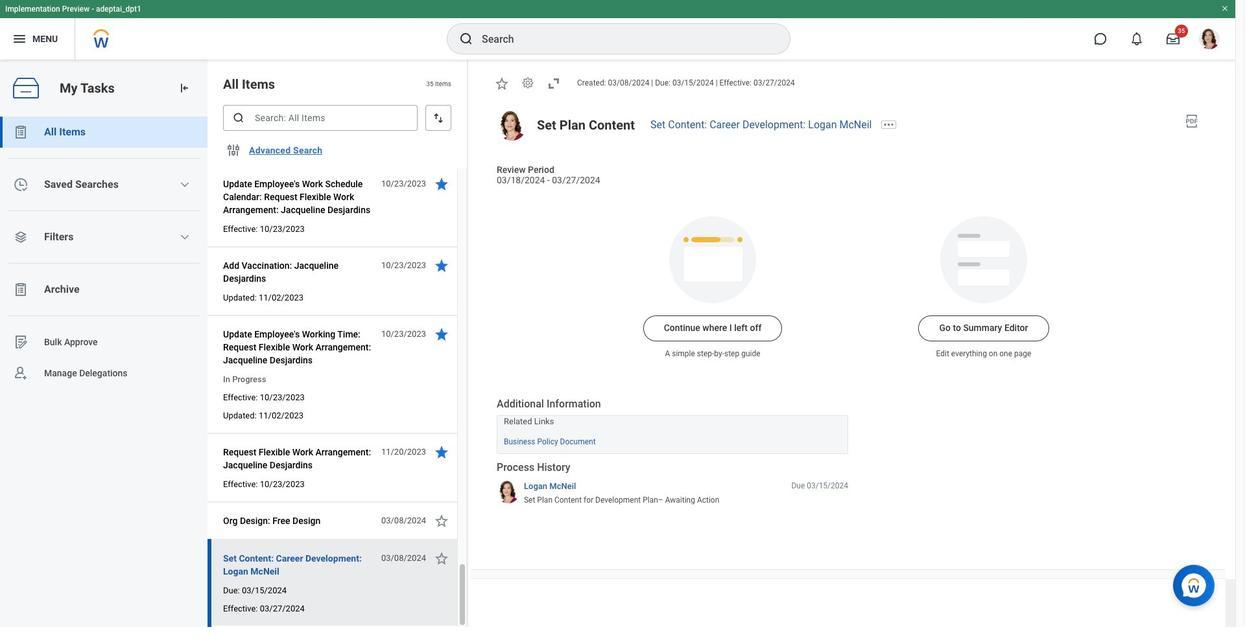 Task type: vqa. For each thing, say whether or not it's contained in the screenshot.
the middle star image
yes



Task type: locate. For each thing, give the bounding box(es) containing it.
inbox large image
[[1167, 32, 1180, 45]]

0 vertical spatial chevron down image
[[180, 180, 190, 190]]

1 horizontal spatial search image
[[459, 31, 474, 47]]

additional information region
[[497, 397, 848, 454]]

search image
[[459, 31, 474, 47], [232, 112, 245, 125]]

1 vertical spatial chevron down image
[[180, 232, 190, 243]]

profile logan mcneil image
[[1199, 29, 1220, 52]]

chevron down image
[[180, 180, 190, 190], [180, 232, 190, 243]]

3 star image from the top
[[434, 514, 449, 529]]

1 chevron down image from the top
[[180, 180, 190, 190]]

list
[[0, 117, 208, 389]]

0 vertical spatial star image
[[434, 258, 449, 274]]

process history region
[[497, 461, 848, 510]]

1 vertical spatial star image
[[434, 327, 449, 342]]

0 vertical spatial search image
[[459, 31, 474, 47]]

2 vertical spatial star image
[[434, 514, 449, 529]]

star image
[[494, 76, 510, 91], [434, 176, 449, 192], [434, 445, 449, 461], [434, 551, 449, 567]]

user plus image
[[13, 366, 29, 381]]

banner
[[0, 0, 1236, 60]]

0 horizontal spatial search image
[[232, 112, 245, 125]]

employee's photo (logan mcneil) image
[[497, 111, 527, 141]]

transformation import image
[[178, 82, 191, 95]]

chevron down image for clock check icon
[[180, 180, 190, 190]]

star image
[[434, 258, 449, 274], [434, 327, 449, 342], [434, 514, 449, 529]]

rename image
[[13, 335, 29, 350]]

1 vertical spatial search image
[[232, 112, 245, 125]]

fullscreen image
[[546, 76, 562, 91]]

2 chevron down image from the top
[[180, 232, 190, 243]]



Task type: describe. For each thing, give the bounding box(es) containing it.
sort image
[[432, 112, 445, 125]]

perspective image
[[13, 230, 29, 245]]

search image inside item list element
[[232, 112, 245, 125]]

close environment banner image
[[1221, 5, 1229, 12]]

clipboard image
[[13, 282, 29, 298]]

configure image
[[226, 143, 241, 158]]

notifications large image
[[1131, 32, 1144, 45]]

2 star image from the top
[[434, 327, 449, 342]]

Search Workday  search field
[[482, 25, 763, 53]]

gear image
[[521, 77, 534, 90]]

chevron down image for the perspective image
[[180, 232, 190, 243]]

clock check image
[[13, 177, 29, 193]]

Search: All Items text field
[[223, 105, 418, 131]]

justify image
[[12, 31, 27, 47]]

item list element
[[208, 0, 468, 628]]

view printable version (pdf) image
[[1184, 113, 1200, 129]]

1 star image from the top
[[434, 258, 449, 274]]

clipboard image
[[13, 125, 29, 140]]



